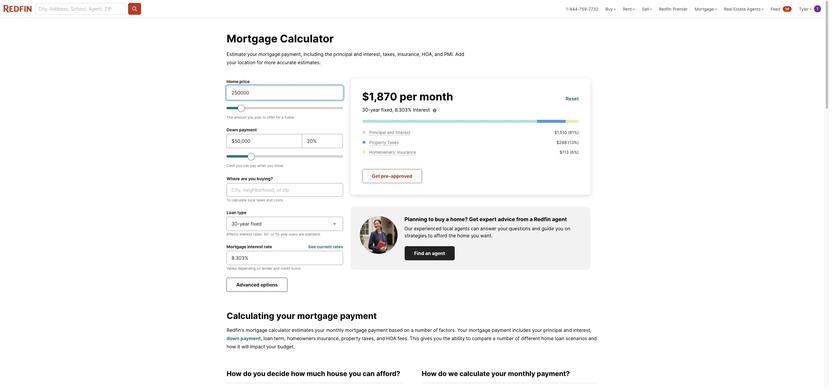Task type: vqa. For each thing, say whether or not it's contained in the screenshot.
'Agent' image
yes



Task type: describe. For each thing, give the bounding box(es) containing it.
gives
[[421, 336, 432, 342]]

calculating
[[227, 311, 274, 321]]

do for we
[[438, 370, 447, 378]]

find an agent button
[[405, 246, 455, 261]]

includes
[[513, 327, 531, 333]]

an
[[425, 250, 431, 256]]

mortgage up compare
[[469, 327, 491, 333]]

rates.
[[253, 232, 263, 237]]

ability
[[452, 336, 465, 342]]

payment left includes
[[492, 327, 511, 333]]

$113
[[560, 150, 569, 155]]

interest for affects
[[240, 232, 252, 237]]

5 ▾ from the left
[[762, 6, 764, 11]]

insurance, inside estimate your mortgage payment, including the principal and interest, taxes, insurance, hoa, and pmi. add your location for more accurate estimates.
[[398, 51, 421, 57]]

see current rates link
[[308, 244, 343, 250]]

buy
[[435, 216, 445, 222]]

1 vertical spatial are
[[299, 232, 304, 237]]

▾ for tyler ▾
[[810, 6, 812, 11]]

can inside our experienced local agents can answer your questions and guide you on strategies to afford the home you want.
[[471, 226, 479, 232]]

redfin premier button
[[656, 0, 692, 18]]

reset
[[566, 96, 579, 102]]

advanced options
[[236, 282, 278, 288]]

varies
[[227, 266, 237, 271]]

current
[[317, 244, 332, 249]]

1 vertical spatial how
[[291, 370, 305, 378]]

monthly for payment?
[[508, 370, 536, 378]]

you left plan
[[248, 115, 254, 120]]

8.303%
[[395, 107, 412, 113]]

1 horizontal spatial get
[[469, 216, 479, 222]]

this
[[410, 336, 419, 342]]

to right plan
[[263, 115, 266, 120]]

much
[[307, 370, 325, 378]]

real
[[724, 6, 733, 11]]

, loan term, homeowners insurance, property taxes, and hoa fees. this gives you the ability to compare a number of different home loan scenarios and how it will impact your budget.
[[227, 336, 597, 350]]

type
[[238, 210, 247, 215]]

mortgage ▾ button
[[692, 0, 721, 18]]

agents
[[747, 6, 761, 11]]

amount
[[234, 115, 247, 120]]

pay
[[250, 164, 256, 168]]

answer
[[481, 226, 497, 232]]

Home Price Slider range field
[[227, 105, 343, 112]]

estate
[[734, 6, 746, 11]]

buy ▾
[[606, 6, 616, 11]]

your inside our experienced local agents can answer your questions and guide you on strategies to afford the home you want.
[[498, 226, 508, 232]]

buying?
[[257, 176, 273, 181]]

you right cash
[[236, 164, 242, 168]]

homeowners' insurance link
[[369, 150, 416, 155]]

$1,510
[[555, 130, 567, 135]]

home
[[227, 79, 239, 84]]

estimates.
[[298, 60, 321, 65]]

find an agent
[[415, 250, 445, 256]]

▾ for mortgage ▾
[[715, 6, 717, 11]]

City, neighborhood, or zip search field
[[227, 183, 343, 197]]

for inside estimate your mortgage payment, including the principal and interest, taxes, insurance, hoa, and pmi. add your location for more accurate estimates.
[[257, 60, 263, 65]]

experienced
[[414, 226, 442, 232]]

a left home.
[[282, 115, 284, 120]]

0 vertical spatial agent
[[552, 216, 567, 222]]

▾ for buy ▾
[[614, 6, 616, 11]]

you left want.
[[471, 233, 479, 239]]

of inside the redfin's mortgage calculator estimates your monthly mortgage payment based on a number of factors. your mortgage payment includes your principal and interest, down payment
[[433, 327, 438, 333]]

buy ▾ button
[[602, 0, 620, 18]]

approved
[[391, 173, 413, 179]]

based
[[389, 327, 403, 333]]

insurance
[[397, 150, 416, 155]]

cash you can pay when you close.
[[227, 164, 284, 168]]

to inside the ", loan term, homeowners insurance, property taxes, and hoa fees. this gives you the ability to compare a number of different home loan scenarios and how it will impact your budget."
[[466, 336, 471, 342]]

your inside the ", loan term, homeowners insurance, property taxes, and hoa fees. this gives you the ability to compare a number of different home loan scenarios and how it will impact your budget."
[[267, 344, 276, 350]]

agent inside button
[[432, 250, 445, 256]]

0 horizontal spatial redfin
[[534, 216, 551, 222]]

accurate
[[277, 60, 297, 65]]

0 horizontal spatial on
[[257, 266, 261, 271]]

7732
[[589, 6, 599, 11]]

payment?
[[537, 370, 570, 378]]

affects interest rates. 30- or 15-year loans are standard.
[[227, 232, 321, 237]]

the inside estimate your mortgage payment, including the principal and interest, taxes, insurance, hoa, and pmi. add your location for more accurate estimates.
[[325, 51, 332, 57]]

,
[[261, 336, 262, 342]]

taxes, inside the ", loan term, homeowners insurance, property taxes, and hoa fees. this gives you the ability to compare a number of different home loan scenarios and how it will impact your budget."
[[362, 336, 375, 342]]

pre-
[[381, 173, 391, 179]]

month
[[420, 90, 453, 103]]

▾ for rent ▾
[[633, 6, 635, 11]]

a right from
[[530, 216, 533, 222]]

payment up hoa
[[368, 327, 388, 333]]

redfin premier
[[660, 6, 688, 11]]

cash
[[227, 164, 235, 168]]

1 loan from the left
[[264, 336, 273, 342]]

property taxes link
[[369, 140, 399, 145]]

30-year fixed
[[232, 221, 262, 227]]

a inside the ", loan term, homeowners insurance, property taxes, and hoa fees. this gives you the ability to compare a number of different home loan scenarios and how it will impact your budget."
[[493, 336, 496, 342]]

standard.
[[305, 232, 321, 237]]

a right buy
[[446, 216, 449, 222]]

factors.
[[439, 327, 456, 333]]

redfin inside button
[[660, 6, 672, 11]]

planning to buy a home? get expert advice from a redfin agent
[[405, 216, 567, 222]]

property
[[342, 336, 361, 342]]

we
[[448, 370, 458, 378]]

local for agents
[[443, 226, 453, 232]]

(81%)
[[568, 130, 579, 135]]

down
[[227, 127, 238, 132]]

how do we calculate your monthly payment?
[[422, 370, 570, 378]]

$248
[[557, 140, 567, 145]]

pmi.
[[444, 51, 454, 57]]

year for fixed
[[240, 221, 250, 227]]

down
[[227, 336, 240, 342]]

year for fixed,
[[370, 107, 380, 113]]

payment,
[[282, 51, 302, 57]]

of inside the ", loan term, homeowners insurance, property taxes, and hoa fees. this gives you the ability to compare a number of different home loan scenarios and how it will impact your budget."
[[515, 336, 520, 342]]

principal and interest link
[[369, 130, 411, 135]]

0 vertical spatial calculate
[[232, 198, 247, 202]]

advice
[[498, 216, 515, 222]]

guide
[[542, 226, 554, 232]]

payment up the property
[[340, 311, 377, 321]]

varies depending on lender and credit score.
[[227, 266, 302, 271]]

want.
[[481, 233, 493, 239]]

mortgage for mortgage interest rate
[[227, 244, 247, 249]]

budget.
[[278, 344, 295, 350]]

calculator
[[280, 32, 334, 45]]

get pre-approved button
[[362, 169, 422, 183]]

do for you
[[243, 370, 252, 378]]

1 vertical spatial for
[[276, 115, 281, 120]]

to inside our experienced local agents can answer your questions and guide you on strategies to afford the home you want.
[[428, 233, 433, 239]]

$248 (13%)
[[557, 140, 579, 145]]

find
[[415, 250, 424, 256]]

principal
[[369, 130, 386, 135]]

a inside the redfin's mortgage calculator estimates your monthly mortgage payment based on a number of factors. your mortgage payment includes your principal and interest, down payment
[[411, 327, 414, 333]]

mortgage for mortgage ▾
[[695, 6, 714, 11]]

afford
[[434, 233, 448, 239]]

1 horizontal spatial 30-
[[264, 232, 270, 237]]

home inside the ", loan term, homeowners insurance, property taxes, and hoa fees. this gives you the ability to compare a number of different home loan scenarios and how it will impact your budget."
[[542, 336, 554, 342]]

rent ▾ button
[[623, 0, 635, 18]]

mortgage up the , in the bottom left of the page
[[246, 327, 268, 333]]

offer
[[267, 115, 275, 120]]



Task type: locate. For each thing, give the bounding box(es) containing it.
redfin up guide
[[534, 216, 551, 222]]

4 ▾ from the left
[[715, 6, 717, 11]]

redfin
[[660, 6, 672, 11], [534, 216, 551, 222]]

how down the it
[[227, 370, 242, 378]]

1 vertical spatial mortgage
[[227, 32, 278, 45]]

0 horizontal spatial insurance,
[[317, 336, 340, 342]]

14
[[786, 7, 790, 11]]

1 horizontal spatial interest,
[[574, 327, 592, 333]]

to left buy
[[429, 216, 434, 222]]

▾ for sell ▾
[[651, 6, 652, 11]]

agent image
[[360, 216, 398, 254]]

tyler
[[800, 6, 809, 11]]

Down Payment Slider range field
[[227, 153, 343, 160]]

2 vertical spatial mortgage
[[227, 244, 247, 249]]

on left lender in the bottom left of the page
[[257, 266, 261, 271]]

the inside our experienced local agents can answer your questions and guide you on strategies to afford the home you want.
[[449, 233, 456, 239]]

1 horizontal spatial how
[[291, 370, 305, 378]]

agents
[[455, 226, 470, 232]]

lender
[[262, 266, 272, 271]]

home down agents at the right bottom of the page
[[458, 233, 470, 239]]

can left pay
[[243, 164, 249, 168]]

mortgage inside estimate your mortgage payment, including the principal and interest, taxes, insurance, hoa, and pmi. add your location for more accurate estimates.
[[259, 51, 280, 57]]

0 vertical spatial mortgage
[[695, 6, 714, 11]]

local for taxes
[[248, 198, 256, 202]]

0 horizontal spatial agent
[[432, 250, 445, 256]]

$1,870
[[362, 90, 397, 103]]

home inside our experienced local agents can answer your questions and guide you on strategies to afford the home you want.
[[458, 233, 470, 239]]

0 horizontal spatial year
[[240, 221, 250, 227]]

expert
[[480, 216, 497, 222]]

1 horizontal spatial agent
[[552, 216, 567, 222]]

▾ right rent
[[633, 6, 635, 11]]

0 vertical spatial year
[[370, 107, 380, 113]]

to down experienced
[[428, 233, 433, 239]]

2 horizontal spatial year
[[370, 107, 380, 113]]

30-year fixed, 8.303% interest
[[362, 107, 430, 113]]

mortgage down affects
[[227, 244, 247, 249]]

get left pre-
[[372, 173, 380, 179]]

1 horizontal spatial monthly
[[508, 370, 536, 378]]

2 vertical spatial can
[[363, 370, 375, 378]]

taxes, inside estimate your mortgage payment, including the principal and interest, taxes, insurance, hoa, and pmi. add your location for more accurate estimates.
[[383, 51, 396, 57]]

you left decide on the bottom left of the page
[[253, 370, 266, 378]]

the amount you plan to offer for a home.
[[227, 115, 295, 120]]

on up fees.
[[404, 327, 410, 333]]

0 horizontal spatial local
[[248, 198, 256, 202]]

0 vertical spatial interest
[[413, 107, 430, 113]]

0 vertical spatial the
[[325, 51, 332, 57]]

see current rates
[[308, 244, 343, 249]]

mortgage ▾
[[695, 6, 717, 11]]

2 how from the left
[[422, 370, 437, 378]]

mortgage up more
[[259, 51, 280, 57]]

reset button
[[566, 95, 579, 102]]

0 horizontal spatial get
[[372, 173, 380, 179]]

our experienced local agents can answer your questions and guide you on strategies to afford the home you want.
[[405, 226, 571, 239]]

0 horizontal spatial interest
[[396, 130, 411, 135]]

estimate
[[227, 51, 246, 57]]

get inside get pre-approved button
[[372, 173, 380, 179]]

insurance, left hoa,
[[398, 51, 421, 57]]

home?
[[451, 216, 468, 222]]

1 vertical spatial principal
[[544, 327, 563, 333]]

30- up affects
[[232, 221, 240, 227]]

impact
[[250, 344, 265, 350]]

can left afford?
[[363, 370, 375, 378]]

loan right the , in the bottom left of the page
[[264, 336, 273, 342]]

1 vertical spatial insurance,
[[317, 336, 340, 342]]

844-
[[570, 6, 580, 11]]

are right loans
[[299, 232, 304, 237]]

City, Address, School, Agent, ZIP search field
[[35, 3, 126, 15]]

mortgage for mortgage calculator
[[227, 32, 278, 45]]

0 vertical spatial home
[[458, 233, 470, 239]]

how left the it
[[227, 344, 236, 350]]

of left factors.
[[433, 327, 438, 333]]

0 horizontal spatial can
[[243, 164, 249, 168]]

local up 'afford'
[[443, 226, 453, 232]]

0 vertical spatial local
[[248, 198, 256, 202]]

1 vertical spatial can
[[471, 226, 479, 232]]

year left fixed
[[240, 221, 250, 227]]

1 horizontal spatial year
[[281, 232, 288, 237]]

agent up guide
[[552, 216, 567, 222]]

None text field
[[232, 89, 338, 96], [232, 255, 338, 262], [232, 89, 338, 96], [232, 255, 338, 262]]

how left much
[[291, 370, 305, 378]]

loans
[[289, 232, 298, 237]]

payment down amount
[[239, 127, 257, 132]]

for
[[257, 60, 263, 65], [276, 115, 281, 120]]

interest down the rates.
[[247, 244, 263, 249]]

on inside our experienced local agents can answer your questions and guide you on strategies to afford the home you want.
[[565, 226, 571, 232]]

mortgage up the property
[[345, 327, 367, 333]]

the right including
[[325, 51, 332, 57]]

more
[[264, 60, 276, 65]]

1 vertical spatial year
[[240, 221, 250, 227]]

0 vertical spatial redfin
[[660, 6, 672, 11]]

None text field
[[232, 138, 297, 145], [307, 138, 338, 145], [232, 138, 297, 145], [307, 138, 338, 145]]

1 horizontal spatial calculate
[[460, 370, 490, 378]]

1 vertical spatial agent
[[432, 250, 445, 256]]

when
[[257, 164, 266, 168]]

the down factors.
[[443, 336, 451, 342]]

0 vertical spatial get
[[372, 173, 380, 179]]

1 horizontal spatial do
[[438, 370, 447, 378]]

how inside the ", loan term, homeowners insurance, property taxes, and hoa fees. this gives you the ability to compare a number of different home loan scenarios and how it will impact your budget."
[[227, 344, 236, 350]]

1 vertical spatial on
[[257, 266, 261, 271]]

1 horizontal spatial principal
[[544, 327, 563, 333]]

0 vertical spatial how
[[227, 344, 236, 350]]

homeowners'
[[369, 150, 396, 155]]

1 vertical spatial calculate
[[460, 370, 490, 378]]

30- down $1,870
[[362, 107, 370, 113]]

0 vertical spatial principal
[[334, 51, 353, 57]]

our
[[405, 226, 413, 232]]

1 horizontal spatial on
[[404, 327, 410, 333]]

0 vertical spatial are
[[241, 176, 247, 181]]

how left we
[[422, 370, 437, 378]]

▾ right sell
[[651, 6, 652, 11]]

interest right 8.303%
[[413, 107, 430, 113]]

to
[[263, 115, 266, 120], [429, 216, 434, 222], [428, 233, 433, 239], [466, 336, 471, 342]]

▾ left real
[[715, 6, 717, 11]]

0 horizontal spatial principal
[[334, 51, 353, 57]]

1 vertical spatial interest
[[247, 244, 263, 249]]

0 horizontal spatial how
[[227, 344, 236, 350]]

do left we
[[438, 370, 447, 378]]

1 horizontal spatial redfin
[[660, 6, 672, 11]]

2 horizontal spatial on
[[565, 226, 571, 232]]

0 horizontal spatial interest,
[[364, 51, 382, 57]]

down payment link
[[227, 336, 261, 342]]

number inside the redfin's mortgage calculator estimates your monthly mortgage payment based on a number of factors. your mortgage payment includes your principal and interest, down payment
[[415, 327, 432, 333]]

you left buying?
[[248, 176, 256, 181]]

principal and interest
[[369, 130, 411, 135]]

planning
[[405, 216, 427, 222]]

you right 'house'
[[349, 370, 361, 378]]

principal inside the redfin's mortgage calculator estimates your monthly mortgage payment based on a number of factors. your mortgage payment includes your principal and interest, down payment
[[544, 327, 563, 333]]

redfin's
[[227, 327, 245, 333]]

number up gives
[[415, 327, 432, 333]]

afford?
[[377, 370, 400, 378]]

▾ right agents
[[762, 6, 764, 11]]

1 vertical spatial interest,
[[574, 327, 592, 333]]

can
[[243, 164, 249, 168], [471, 226, 479, 232], [363, 370, 375, 378]]

redfin's mortgage calculator estimates your monthly mortgage payment based on a number of factors. your mortgage payment includes your principal and interest, down payment
[[227, 327, 592, 342]]

30- left or
[[264, 232, 270, 237]]

the inside the ", loan term, homeowners insurance, property taxes, and hoa fees. this gives you the ability to compare a number of different home loan scenarios and how it will impact your budget."
[[443, 336, 451, 342]]

payment up the will
[[241, 336, 261, 342]]

the right 'afford'
[[449, 233, 456, 239]]

0 horizontal spatial are
[[241, 176, 247, 181]]

1 vertical spatial of
[[515, 336, 520, 342]]

agent
[[552, 216, 567, 222], [432, 250, 445, 256]]

property
[[369, 140, 386, 145]]

monthly for mortgage
[[326, 327, 344, 333]]

options
[[261, 282, 278, 288]]

depending
[[238, 266, 256, 271]]

home right different on the right bottom of the page
[[542, 336, 554, 342]]

rent ▾
[[623, 6, 635, 11]]

how for how do we calculate your monthly payment?
[[422, 370, 437, 378]]

number inside the ", loan term, homeowners insurance, property taxes, and hoa fees. this gives you the ability to compare a number of different home loan scenarios and how it will impact your budget."
[[497, 336, 514, 342]]

1 horizontal spatial local
[[443, 226, 453, 232]]

you inside the ", loan term, homeowners insurance, property taxes, and hoa fees. this gives you the ability to compare a number of different home loan scenarios and how it will impact your budget."
[[434, 336, 442, 342]]

0 vertical spatial interest
[[240, 232, 252, 237]]

including
[[304, 51, 324, 57]]

advanced options button
[[227, 278, 288, 292]]

1 horizontal spatial home
[[542, 336, 554, 342]]

0 horizontal spatial for
[[257, 60, 263, 65]]

0 vertical spatial on
[[565, 226, 571, 232]]

hoa
[[386, 336, 397, 342]]

0 vertical spatial 30-
[[362, 107, 370, 113]]

loan
[[227, 210, 237, 215]]

2 vertical spatial the
[[443, 336, 451, 342]]

submit search image
[[132, 6, 138, 12]]

score.
[[291, 266, 302, 271]]

(13%)
[[568, 140, 579, 145]]

1 vertical spatial redfin
[[534, 216, 551, 222]]

2 vertical spatial on
[[404, 327, 410, 333]]

year left loans
[[281, 232, 288, 237]]

how do you decide how much house you can afford?
[[227, 370, 400, 378]]

0 horizontal spatial taxes,
[[362, 336, 375, 342]]

0 vertical spatial monthly
[[326, 327, 344, 333]]

agent right an
[[432, 250, 445, 256]]

redfin left "premier"
[[660, 6, 672, 11]]

and inside the redfin's mortgage calculator estimates your monthly mortgage payment based on a number of factors. your mortgage payment includes your principal and interest, down payment
[[564, 327, 572, 333]]

to
[[227, 198, 231, 202]]

insurance,
[[398, 51, 421, 57], [317, 336, 340, 342]]

2 horizontal spatial can
[[471, 226, 479, 232]]

and inside our experienced local agents can answer your questions and guide you on strategies to afford the home you want.
[[532, 226, 541, 232]]

get pre-approved
[[372, 173, 413, 179]]

credit
[[281, 266, 290, 271]]

2 loan from the left
[[555, 336, 565, 342]]

year left fixed,
[[370, 107, 380, 113]]

down payment
[[227, 127, 257, 132]]

1 vertical spatial number
[[497, 336, 514, 342]]

0 vertical spatial can
[[243, 164, 249, 168]]

fixed
[[251, 221, 262, 227]]

6 ▾ from the left
[[810, 6, 812, 11]]

1 vertical spatial the
[[449, 233, 456, 239]]

interest, inside estimate your mortgage payment, including the principal and interest, taxes, insurance, hoa, and pmi. add your location for more accurate estimates.
[[364, 51, 382, 57]]

it
[[237, 344, 240, 350]]

of down includes
[[515, 336, 520, 342]]

0 vertical spatial taxes,
[[383, 51, 396, 57]]

for left more
[[257, 60, 263, 65]]

1 vertical spatial local
[[443, 226, 453, 232]]

▾ left user photo
[[810, 6, 812, 11]]

0 horizontal spatial monthly
[[326, 327, 344, 333]]

on inside the redfin's mortgage calculator estimates your monthly mortgage payment based on a number of factors. your mortgage payment includes your principal and interest, down payment
[[404, 327, 410, 333]]

0 vertical spatial number
[[415, 327, 432, 333]]

on right guide
[[565, 226, 571, 232]]

1 horizontal spatial taxes,
[[383, 51, 396, 57]]

on
[[565, 226, 571, 232], [257, 266, 261, 271], [404, 327, 410, 333]]

0 horizontal spatial home
[[458, 233, 470, 239]]

user photo image
[[815, 5, 822, 12]]

and
[[354, 51, 362, 57], [435, 51, 443, 57], [387, 130, 395, 135], [267, 198, 273, 202], [532, 226, 541, 232], [273, 266, 280, 271], [564, 327, 572, 333], [377, 336, 385, 342], [589, 336, 597, 342]]

strategies
[[405, 233, 427, 239]]

1 horizontal spatial for
[[276, 115, 281, 120]]

local inside our experienced local agents can answer your questions and guide you on strategies to afford the home you want.
[[443, 226, 453, 232]]

15-
[[275, 232, 281, 237]]

decide
[[267, 370, 290, 378]]

a up this
[[411, 327, 414, 333]]

insurance, left the property
[[317, 336, 340, 342]]

0 horizontal spatial 30-
[[232, 221, 240, 227]]

sell
[[642, 6, 649, 11]]

loan left scenarios in the right of the page
[[555, 336, 565, 342]]

2 vertical spatial 30-
[[264, 232, 270, 237]]

local left 'taxes'
[[248, 198, 256, 202]]

principal inside estimate your mortgage payment, including the principal and interest, taxes, insurance, hoa, and pmi. add your location for more accurate estimates.
[[334, 51, 353, 57]]

0 horizontal spatial do
[[243, 370, 252, 378]]

estimate your mortgage payment, including the principal and interest, taxes, insurance, hoa, and pmi. add your location for more accurate estimates.
[[227, 51, 465, 65]]

interest, inside the redfin's mortgage calculator estimates your monthly mortgage payment based on a number of factors. your mortgage payment includes your principal and interest, down payment
[[574, 327, 592, 333]]

30-
[[362, 107, 370, 113], [232, 221, 240, 227], [264, 232, 270, 237]]

1 do from the left
[[243, 370, 252, 378]]

0 horizontal spatial of
[[433, 327, 438, 333]]

2 ▾ from the left
[[633, 6, 635, 11]]

1 how from the left
[[227, 370, 242, 378]]

advanced
[[236, 282, 260, 288]]

are right where
[[241, 176, 247, 181]]

mortgage inside dropdown button
[[695, 6, 714, 11]]

1 horizontal spatial insurance,
[[398, 51, 421, 57]]

2 do from the left
[[438, 370, 447, 378]]

monthly inside the redfin's mortgage calculator estimates your monthly mortgage payment based on a number of factors. your mortgage payment includes your principal and interest, down payment
[[326, 327, 344, 333]]

1 horizontal spatial how
[[422, 370, 437, 378]]

1 horizontal spatial can
[[363, 370, 375, 378]]

you right guide
[[556, 226, 564, 232]]

how
[[227, 370, 242, 378], [422, 370, 437, 378]]

buy ▾ button
[[606, 0, 616, 18]]

1 horizontal spatial number
[[497, 336, 514, 342]]

interest up the taxes
[[396, 130, 411, 135]]

can right agents at the right bottom of the page
[[471, 226, 479, 232]]

home
[[458, 233, 470, 239], [542, 336, 554, 342]]

$1,510 (81%)
[[555, 130, 579, 135]]

1 horizontal spatial are
[[299, 232, 304, 237]]

0 horizontal spatial calculate
[[232, 198, 247, 202]]

▾ right buy
[[614, 6, 616, 11]]

interest,
[[364, 51, 382, 57], [574, 327, 592, 333]]

1 vertical spatial interest
[[396, 130, 411, 135]]

homeowners
[[287, 336, 316, 342]]

1 vertical spatial taxes,
[[362, 336, 375, 342]]

mortgage up "estimate"
[[227, 32, 278, 45]]

30- for 30-year fixed
[[232, 221, 240, 227]]

interest down 30-year fixed
[[240, 232, 252, 237]]

0 vertical spatial for
[[257, 60, 263, 65]]

estimates
[[292, 327, 314, 333]]

the
[[325, 51, 332, 57], [449, 233, 456, 239], [443, 336, 451, 342]]

term,
[[274, 336, 286, 342]]

number
[[415, 327, 432, 333], [497, 336, 514, 342]]

1 vertical spatial monthly
[[508, 370, 536, 378]]

1 horizontal spatial of
[[515, 336, 520, 342]]

how for how do you decide how much house you can afford?
[[227, 370, 242, 378]]

1 horizontal spatial loan
[[555, 336, 565, 342]]

you right gives
[[434, 336, 442, 342]]

do down the will
[[243, 370, 252, 378]]

mortgage
[[695, 6, 714, 11], [227, 32, 278, 45], [227, 244, 247, 249]]

interest for mortgage
[[247, 244, 263, 249]]

1 vertical spatial home
[[542, 336, 554, 342]]

you right when at the left top of the page
[[267, 164, 274, 168]]

(6%)
[[570, 150, 579, 155]]

1 horizontal spatial interest
[[413, 107, 430, 113]]

mortgage up estimates at the bottom left
[[297, 311, 338, 321]]

insurance, inside the ", loan term, homeowners insurance, property taxes, and hoa fees. this gives you the ability to compare a number of different home loan scenarios and how it will impact your budget."
[[317, 336, 340, 342]]

$113 (6%)
[[560, 150, 579, 155]]

number down includes
[[497, 336, 514, 342]]

house
[[327, 370, 347, 378]]

0 vertical spatial interest,
[[364, 51, 382, 57]]

0 horizontal spatial number
[[415, 327, 432, 333]]

for right offer
[[276, 115, 281, 120]]

a right compare
[[493, 336, 496, 342]]

0 horizontal spatial loan
[[264, 336, 273, 342]]

mortgage left real
[[695, 6, 714, 11]]

mortgage ▾ button
[[695, 0, 717, 18]]

your
[[458, 327, 468, 333]]

rate
[[264, 244, 272, 249]]

get left expert at the bottom
[[469, 216, 479, 222]]

to right ability
[[466, 336, 471, 342]]

sell ▾
[[642, 6, 652, 11]]

1 ▾ from the left
[[614, 6, 616, 11]]

1 vertical spatial get
[[469, 216, 479, 222]]

30- for 30-year fixed, 8.303% interest
[[362, 107, 370, 113]]

questions
[[509, 226, 531, 232]]

calculate right to
[[232, 198, 247, 202]]

sell ▾ button
[[639, 0, 656, 18]]

calculate right we
[[460, 370, 490, 378]]

0 horizontal spatial how
[[227, 370, 242, 378]]

3 ▾ from the left
[[651, 6, 652, 11]]



